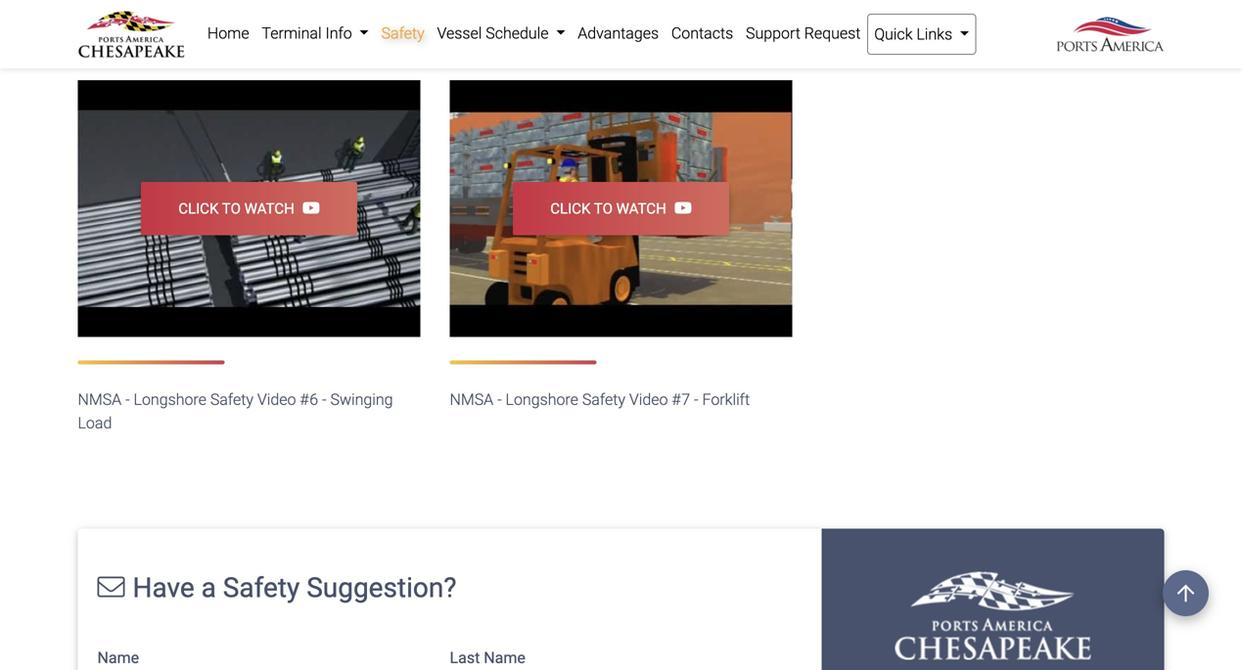 Task type: describe. For each thing, give the bounding box(es) containing it.
click for #6
[[178, 200, 219, 217]]

youtube image for #7
[[667, 200, 692, 216]]

safety inside "link"
[[381, 24, 425, 43]]

have
[[133, 572, 195, 605]]

advantages link
[[572, 14, 665, 53]]

longshore for nmsa - longshore safety video #7 - forklift
[[506, 391, 579, 409]]

safety right "a"
[[223, 572, 300, 605]]

home link
[[201, 14, 256, 53]]

advantages
[[578, 24, 659, 43]]

watch for #6
[[244, 200, 295, 217]]

safety inside nmsa - longshore safety video #6 - swinging load
[[210, 391, 254, 409]]

to for #7
[[594, 200, 613, 217]]

youtube image for #6
[[295, 200, 320, 216]]

nmsa - longshore safety video #6 - swinging load
[[78, 391, 393, 433]]

nmsa - longshore safety video #7 - forklift
[[450, 391, 750, 409]]

nmsa for nmsa - longshore safety video #6 - swinging load
[[78, 391, 122, 409]]

contacts link
[[665, 14, 740, 53]]

4 - from the left
[[694, 391, 699, 409]]

video image for #6
[[78, 80, 421, 337]]

contacts
[[672, 24, 734, 43]]

go to top image
[[1163, 571, 1209, 617]]

longshore for nmsa - longshore safety video #6 - swinging load
[[134, 391, 207, 409]]

video for #6
[[257, 391, 296, 409]]

have a safety suggestion?
[[133, 572, 457, 605]]

seagirt terminal image
[[895, 572, 1091, 660]]

1 - from the left
[[125, 391, 130, 409]]

terminal info link
[[256, 14, 375, 53]]

#7
[[672, 391, 690, 409]]

vessel
[[437, 24, 482, 43]]

load
[[78, 414, 112, 433]]

2 - from the left
[[322, 391, 327, 409]]



Task type: vqa. For each thing, say whether or not it's contained in the screenshot.
the right click to watch Link
yes



Task type: locate. For each thing, give the bounding box(es) containing it.
click to watch link for #7
[[513, 182, 730, 235]]

1 video image from the left
[[78, 80, 421, 337]]

1 click to watch from the left
[[178, 200, 295, 217]]

1 watch from the left
[[244, 200, 295, 217]]

1 horizontal spatial nmsa
[[450, 391, 494, 409]]

2 nmsa from the left
[[450, 391, 494, 409]]

vessel schedule link
[[431, 14, 572, 53]]

0 horizontal spatial to
[[222, 200, 241, 217]]

#6
[[300, 391, 318, 409]]

request
[[805, 24, 861, 43]]

1 horizontal spatial click
[[550, 200, 591, 217]]

1 horizontal spatial watch
[[616, 200, 667, 217]]

1 horizontal spatial video
[[629, 391, 668, 409]]

2 click to watch from the left
[[550, 200, 667, 217]]

1 horizontal spatial youtube image
[[667, 200, 692, 216]]

swinging
[[330, 391, 393, 409]]

1 video from the left
[[257, 391, 296, 409]]

0 horizontal spatial click to watch
[[178, 200, 295, 217]]

2 longshore from the left
[[506, 391, 579, 409]]

home
[[207, 24, 249, 43]]

safety left vessel
[[381, 24, 425, 43]]

safety left #7
[[582, 391, 626, 409]]

support request
[[746, 24, 861, 43]]

safety left the #6
[[210, 391, 254, 409]]

nmsa
[[78, 391, 122, 409], [450, 391, 494, 409]]

2 name from the left
[[484, 649, 526, 668]]

2 video image from the left
[[450, 80, 793, 337]]

video
[[257, 391, 296, 409], [629, 391, 668, 409]]

1 to from the left
[[222, 200, 241, 217]]

1 longshore from the left
[[134, 391, 207, 409]]

watch
[[244, 200, 295, 217], [616, 200, 667, 217]]

0 horizontal spatial watch
[[244, 200, 295, 217]]

watch for #7
[[616, 200, 667, 217]]

1 click from the left
[[178, 200, 219, 217]]

click to watch for #7
[[550, 200, 667, 217]]

1 horizontal spatial click to watch
[[550, 200, 667, 217]]

click
[[178, 200, 219, 217], [550, 200, 591, 217]]

0 horizontal spatial longshore
[[134, 391, 207, 409]]

0 horizontal spatial click to watch link
[[141, 182, 358, 235]]

safety
[[381, 24, 425, 43], [210, 391, 254, 409], [582, 391, 626, 409], [223, 572, 300, 605]]

name
[[97, 649, 139, 668], [484, 649, 526, 668]]

nmsa for nmsa - longshore safety video #7 - forklift
[[450, 391, 494, 409]]

0 horizontal spatial name
[[97, 649, 139, 668]]

3 - from the left
[[497, 391, 502, 409]]

nmsa inside nmsa - longshore safety video #6 - swinging load
[[78, 391, 122, 409]]

click to watch for #6
[[178, 200, 295, 217]]

2 to from the left
[[594, 200, 613, 217]]

Last Name text field
[[450, 636, 773, 671]]

last name
[[450, 649, 526, 668]]

1 horizontal spatial longshore
[[506, 391, 579, 409]]

2 click to watch link from the left
[[513, 182, 730, 235]]

to for #6
[[222, 200, 241, 217]]

name down have
[[97, 649, 139, 668]]

click to watch link
[[141, 182, 358, 235], [513, 182, 730, 235]]

-
[[125, 391, 130, 409], [322, 391, 327, 409], [497, 391, 502, 409], [694, 391, 699, 409]]

0 horizontal spatial youtube image
[[295, 200, 320, 216]]

0 horizontal spatial video
[[257, 391, 296, 409]]

longshore
[[134, 391, 207, 409], [506, 391, 579, 409]]

a
[[201, 572, 216, 605]]

video left #7
[[629, 391, 668, 409]]

1 youtube image from the left
[[295, 200, 320, 216]]

suggestion?
[[307, 572, 457, 605]]

video inside nmsa - longshore safety video #6 - swinging load
[[257, 391, 296, 409]]

forklift
[[702, 391, 750, 409]]

1 horizontal spatial name
[[484, 649, 526, 668]]

1 name from the left
[[97, 649, 139, 668]]

safety link
[[375, 14, 431, 53]]

click to watch link for #6
[[141, 182, 358, 235]]

terminal
[[262, 24, 322, 43]]

2 video from the left
[[629, 391, 668, 409]]

0 horizontal spatial video image
[[78, 80, 421, 337]]

1 horizontal spatial video image
[[450, 80, 793, 337]]

video image for #7
[[450, 80, 793, 337]]

youtube image
[[295, 200, 320, 216], [667, 200, 692, 216]]

longshore inside nmsa - longshore safety video #6 - swinging load
[[134, 391, 207, 409]]

2 click from the left
[[550, 200, 591, 217]]

1 nmsa from the left
[[78, 391, 122, 409]]

2 watch from the left
[[616, 200, 667, 217]]

1 horizontal spatial to
[[594, 200, 613, 217]]

support
[[746, 24, 801, 43]]

vessel schedule
[[437, 24, 553, 43]]

schedule
[[486, 24, 549, 43]]

last
[[450, 649, 480, 668]]

to
[[222, 200, 241, 217], [594, 200, 613, 217]]

0 horizontal spatial click
[[178, 200, 219, 217]]

info
[[325, 24, 352, 43]]

terminal info
[[262, 24, 356, 43]]

click for #7
[[550, 200, 591, 217]]

0 horizontal spatial nmsa
[[78, 391, 122, 409]]

video left the #6
[[257, 391, 296, 409]]

2 youtube image from the left
[[667, 200, 692, 216]]

video for #7
[[629, 391, 668, 409]]

1 horizontal spatial click to watch link
[[513, 182, 730, 235]]

click to watch
[[178, 200, 295, 217], [550, 200, 667, 217]]

name right last at the left
[[484, 649, 526, 668]]

Name text field
[[97, 636, 421, 671]]

video image
[[78, 80, 421, 337], [450, 80, 793, 337]]

1 click to watch link from the left
[[141, 182, 358, 235]]

support request link
[[740, 14, 867, 53]]



